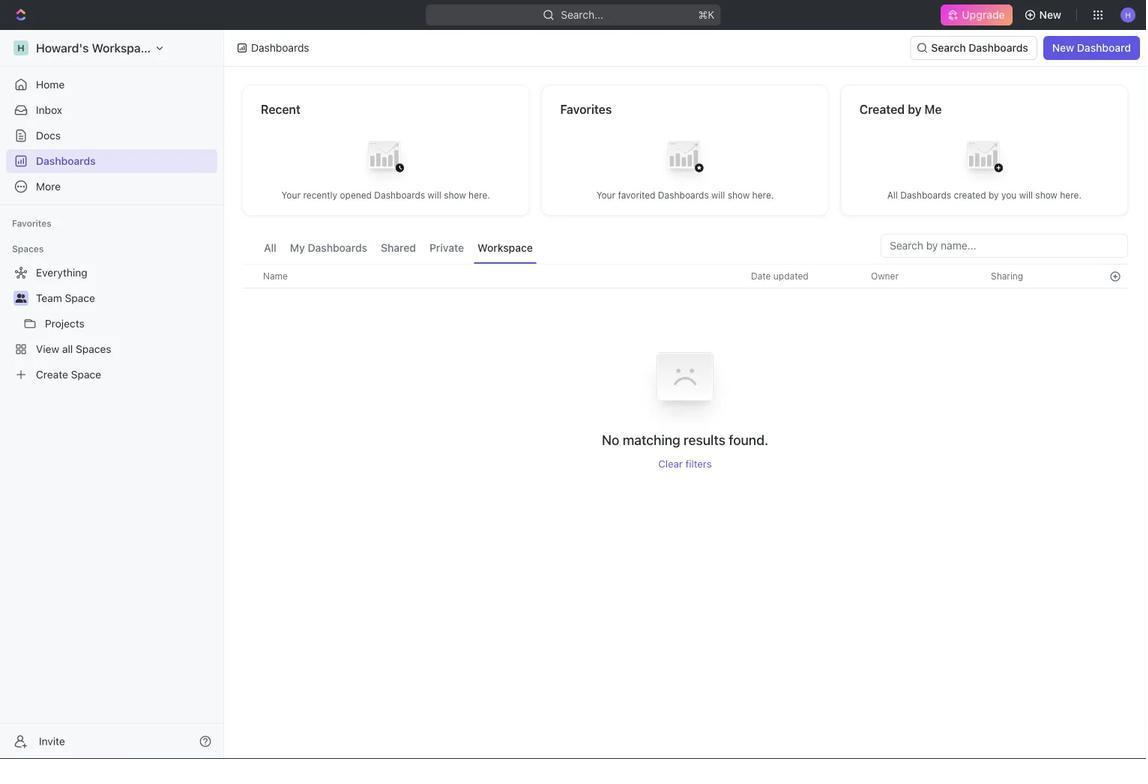 Task type: describe. For each thing, give the bounding box(es) containing it.
my dashboards
[[290, 242, 368, 254]]

no favorited dashboards image
[[656, 129, 716, 189]]

dashboards down no recent dashboards image
[[375, 190, 425, 201]]

1 horizontal spatial by
[[989, 190, 999, 201]]

home
[[36, 78, 65, 91]]

⌘k
[[699, 9, 715, 21]]

3 will from the left
[[1020, 190, 1034, 201]]

create space
[[36, 369, 101, 381]]

inbox link
[[6, 98, 218, 122]]

dashboards right 'my'
[[308, 242, 368, 254]]

tree inside sidebar navigation
[[6, 261, 218, 387]]

new dashboard
[[1053, 42, 1132, 54]]

more
[[36, 180, 61, 193]]

search dashboards
[[932, 42, 1029, 54]]

no matching results found. table
[[242, 264, 1129, 470]]

team space link
[[36, 287, 215, 311]]

no data image
[[641, 332, 731, 431]]

workspace button
[[474, 234, 537, 264]]

you
[[1002, 190, 1017, 201]]

favorited
[[618, 190, 656, 201]]

2 here. from the left
[[753, 190, 774, 201]]

opened
[[340, 190, 372, 201]]

team
[[36, 292, 62, 305]]

2 will from the left
[[712, 190, 726, 201]]

invite
[[39, 736, 65, 748]]

workspace inside button
[[478, 242, 533, 254]]

name
[[263, 271, 288, 282]]

shared button
[[377, 234, 420, 264]]

h inside sidebar navigation
[[17, 43, 25, 53]]

your favorited dashboards will show here.
[[597, 190, 774, 201]]

view all spaces
[[36, 343, 111, 356]]

date updated button
[[743, 265, 818, 288]]

me
[[925, 102, 943, 117]]

all button
[[260, 234, 280, 264]]

updated
[[774, 271, 809, 282]]

new dashboard button
[[1044, 36, 1141, 60]]

1 here. from the left
[[469, 190, 490, 201]]

docs link
[[6, 124, 218, 148]]

upgrade link
[[942, 5, 1013, 26]]

projects link
[[45, 312, 215, 336]]

create space link
[[6, 363, 215, 387]]

dashboards inside sidebar navigation
[[36, 155, 96, 167]]

filters
[[686, 458, 712, 470]]

recently
[[303, 190, 338, 201]]

my
[[290, 242, 305, 254]]

howard's workspace
[[36, 41, 154, 55]]

3 here. from the left
[[1061, 190, 1082, 201]]

date updated
[[752, 271, 809, 282]]

dashboards down no favorited dashboards image
[[658, 190, 709, 201]]

h inside dropdown button
[[1126, 10, 1132, 19]]

search
[[932, 42, 966, 54]]

h button
[[1117, 3, 1141, 27]]

favorites inside button
[[12, 218, 52, 229]]

clear
[[659, 458, 683, 470]]

my dashboards button
[[286, 234, 371, 264]]

sidebar navigation
[[0, 30, 227, 760]]

dashboards down upgrade
[[969, 42, 1029, 54]]

date
[[752, 271, 771, 282]]

create
[[36, 369, 68, 381]]

more button
[[6, 175, 218, 199]]

dashboards up the recent
[[251, 42, 309, 54]]

workspace inside sidebar navigation
[[92, 41, 154, 55]]

view all spaces link
[[6, 338, 215, 362]]

0 vertical spatial favorites
[[561, 102, 612, 117]]

1 horizontal spatial spaces
[[76, 343, 111, 356]]



Task type: vqa. For each thing, say whether or not it's contained in the screenshot.
the with to the left
no



Task type: locate. For each thing, give the bounding box(es) containing it.
0 vertical spatial space
[[65, 292, 95, 305]]

your for recent
[[282, 190, 301, 201]]

will right "you"
[[1020, 190, 1034, 201]]

matching
[[623, 432, 681, 448]]

0 vertical spatial h
[[1126, 10, 1132, 19]]

created by me
[[860, 102, 943, 117]]

space for create space
[[71, 369, 101, 381]]

by
[[908, 102, 922, 117], [989, 190, 999, 201]]

dashboards
[[251, 42, 309, 54], [969, 42, 1029, 54], [36, 155, 96, 167], [375, 190, 425, 201], [658, 190, 709, 201], [901, 190, 952, 201], [308, 242, 368, 254]]

0 vertical spatial by
[[908, 102, 922, 117]]

docs
[[36, 129, 61, 142]]

1 horizontal spatial all
[[888, 190, 898, 201]]

team space
[[36, 292, 95, 305]]

0 horizontal spatial your
[[282, 190, 301, 201]]

0 horizontal spatial favorites
[[12, 218, 52, 229]]

your
[[282, 190, 301, 201], [597, 190, 616, 201]]

all
[[62, 343, 73, 356]]

user group image
[[15, 294, 27, 303]]

tree
[[6, 261, 218, 387]]

0 horizontal spatial here.
[[469, 190, 490, 201]]

all
[[888, 190, 898, 201], [264, 242, 277, 254]]

space inside create space link
[[71, 369, 101, 381]]

search...
[[561, 9, 604, 21]]

sharing
[[992, 271, 1024, 282]]

new up new dashboard
[[1040, 9, 1062, 21]]

0 horizontal spatial all
[[264, 242, 277, 254]]

1 vertical spatial space
[[71, 369, 101, 381]]

1 horizontal spatial show
[[728, 190, 750, 201]]

howard's workspace, , element
[[14, 41, 29, 56]]

by left "me"
[[908, 102, 922, 117]]

will down no favorited dashboards image
[[712, 190, 726, 201]]

row containing name
[[242, 264, 1129, 289]]

no recent dashboards image
[[356, 129, 416, 189]]

by left "you"
[[989, 190, 999, 201]]

2 horizontal spatial here.
[[1061, 190, 1082, 201]]

workspace
[[92, 41, 154, 55], [478, 242, 533, 254]]

dashboard
[[1078, 42, 1132, 54]]

view
[[36, 343, 59, 356]]

dashboards link
[[6, 149, 218, 173]]

will
[[428, 190, 442, 201], [712, 190, 726, 201], [1020, 190, 1034, 201]]

search dashboards button
[[911, 36, 1038, 60]]

home link
[[6, 73, 218, 97]]

0 horizontal spatial will
[[428, 190, 442, 201]]

Search by name... text field
[[890, 235, 1120, 257]]

your recently opened dashboards will show here.
[[282, 190, 490, 201]]

favorites button
[[6, 215, 58, 233]]

1 vertical spatial by
[[989, 190, 999, 201]]

owner
[[872, 271, 899, 282]]

0 horizontal spatial show
[[444, 190, 466, 201]]

new button
[[1019, 3, 1071, 27]]

1 vertical spatial favorites
[[12, 218, 52, 229]]

2 show from the left
[[728, 190, 750, 201]]

0 horizontal spatial by
[[908, 102, 922, 117]]

space inside "team space" link
[[65, 292, 95, 305]]

no
[[602, 432, 620, 448]]

clear filters button
[[659, 458, 712, 470]]

no created by me dashboards image
[[955, 129, 1015, 189]]

will up private
[[428, 190, 442, 201]]

new for new dashboard
[[1053, 42, 1075, 54]]

space
[[65, 292, 95, 305], [71, 369, 101, 381]]

h left "howard's"
[[17, 43, 25, 53]]

your left recently
[[282, 190, 301, 201]]

everything link
[[6, 261, 215, 285]]

space down "view all spaces"
[[71, 369, 101, 381]]

2 horizontal spatial will
[[1020, 190, 1034, 201]]

clear filters
[[659, 458, 712, 470]]

all inside button
[[264, 242, 277, 254]]

space for team space
[[65, 292, 95, 305]]

show
[[444, 190, 466, 201], [728, 190, 750, 201], [1036, 190, 1058, 201]]

dashboards left created
[[901, 190, 952, 201]]

tab list
[[260, 234, 537, 264]]

no matching results found.
[[602, 432, 769, 448]]

everything
[[36, 267, 87, 279]]

1 your from the left
[[282, 190, 301, 201]]

tree containing everything
[[6, 261, 218, 387]]

0 vertical spatial workspace
[[92, 41, 154, 55]]

1 vertical spatial new
[[1053, 42, 1075, 54]]

created
[[954, 190, 987, 201]]

workspace up home 'link'
[[92, 41, 154, 55]]

recent
[[261, 102, 301, 117]]

new for new
[[1040, 9, 1062, 21]]

projects
[[45, 318, 85, 330]]

1 horizontal spatial favorites
[[561, 102, 612, 117]]

row
[[242, 264, 1129, 289]]

new down the new button
[[1053, 42, 1075, 54]]

2 your from the left
[[597, 190, 616, 201]]

1 will from the left
[[428, 190, 442, 201]]

2 horizontal spatial show
[[1036, 190, 1058, 201]]

0 horizontal spatial h
[[17, 43, 25, 53]]

1 vertical spatial h
[[17, 43, 25, 53]]

your for favorites
[[597, 190, 616, 201]]

1 horizontal spatial h
[[1126, 10, 1132, 19]]

1 vertical spatial workspace
[[478, 242, 533, 254]]

all dashboards created by you will show here.
[[888, 190, 1082, 201]]

spaces right all
[[76, 343, 111, 356]]

spaces
[[12, 244, 44, 254], [76, 343, 111, 356]]

1 horizontal spatial workspace
[[478, 242, 533, 254]]

here.
[[469, 190, 490, 201], [753, 190, 774, 201], [1061, 190, 1082, 201]]

no matching results found. row
[[242, 332, 1129, 470]]

1 horizontal spatial here.
[[753, 190, 774, 201]]

h up 'dashboard'
[[1126, 10, 1132, 19]]

1 horizontal spatial your
[[597, 190, 616, 201]]

created
[[860, 102, 905, 117]]

your left favorited
[[597, 190, 616, 201]]

0 horizontal spatial spaces
[[12, 244, 44, 254]]

workspace right private
[[478, 242, 533, 254]]

shared
[[381, 242, 416, 254]]

inbox
[[36, 104, 62, 116]]

results
[[684, 432, 726, 448]]

1 vertical spatial all
[[264, 242, 277, 254]]

space up "projects"
[[65, 292, 95, 305]]

1 show from the left
[[444, 190, 466, 201]]

all for all dashboards created by you will show here.
[[888, 190, 898, 201]]

found.
[[729, 432, 769, 448]]

0 vertical spatial spaces
[[12, 244, 44, 254]]

1 horizontal spatial will
[[712, 190, 726, 201]]

dashboards up more
[[36, 155, 96, 167]]

tab list containing all
[[260, 234, 537, 264]]

0 vertical spatial all
[[888, 190, 898, 201]]

all for all
[[264, 242, 277, 254]]

howard's
[[36, 41, 89, 55]]

h
[[1126, 10, 1132, 19], [17, 43, 25, 53]]

0 horizontal spatial workspace
[[92, 41, 154, 55]]

0 vertical spatial new
[[1040, 9, 1062, 21]]

spaces down favorites button
[[12, 244, 44, 254]]

private button
[[426, 234, 468, 264]]

3 show from the left
[[1036, 190, 1058, 201]]

new
[[1040, 9, 1062, 21], [1053, 42, 1075, 54]]

favorites
[[561, 102, 612, 117], [12, 218, 52, 229]]

private
[[430, 242, 464, 254]]

1 vertical spatial spaces
[[76, 343, 111, 356]]

upgrade
[[963, 9, 1005, 21]]



